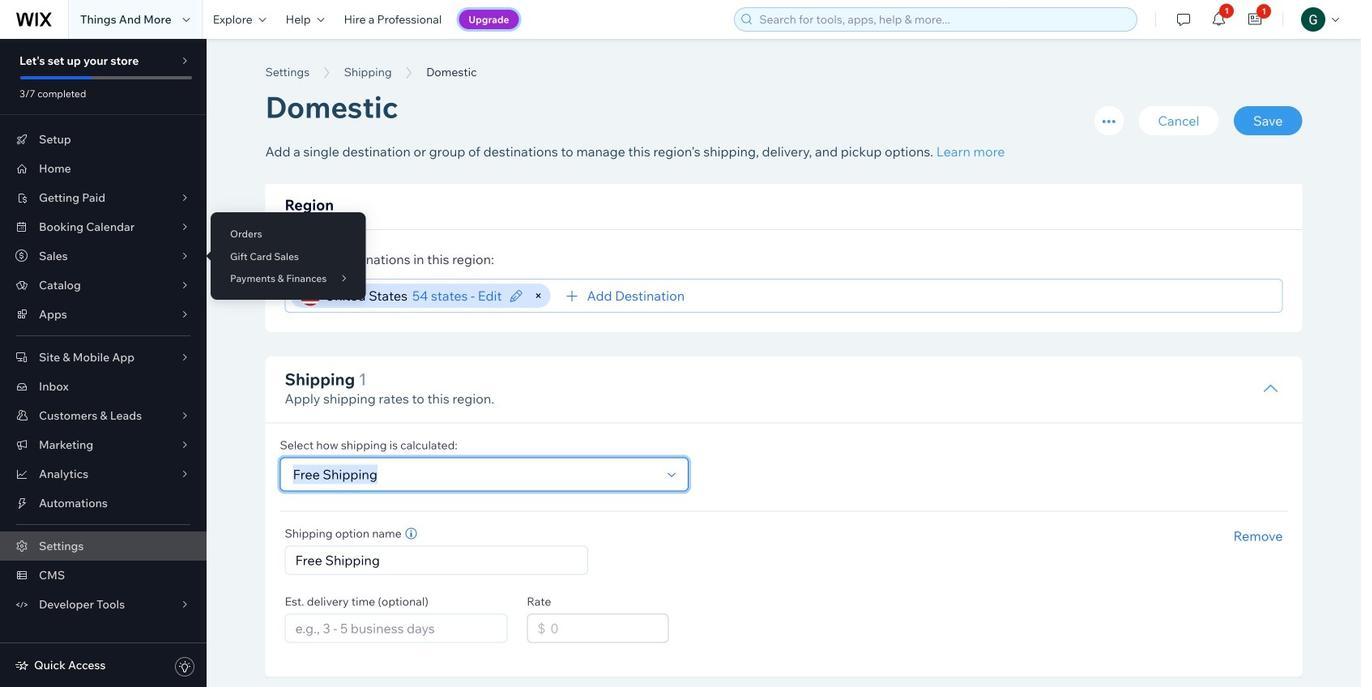 Task type: locate. For each thing, give the bounding box(es) containing it.
sidebar element
[[0, 39, 207, 687]]

0 field
[[546, 615, 663, 642]]

None field
[[690, 280, 1275, 312], [288, 458, 660, 491], [690, 280, 1275, 312], [288, 458, 660, 491]]



Task type: describe. For each thing, give the bounding box(es) containing it.
Search for tools, apps, help & more... field
[[755, 8, 1132, 31]]

arrow up outline image
[[1263, 381, 1279, 397]]

e.g., 3 - 5 business days field
[[291, 615, 502, 642]]

e.g., Standard Shipping field
[[291, 547, 583, 574]]



Task type: vqa. For each thing, say whether or not it's contained in the screenshot.
menu
no



